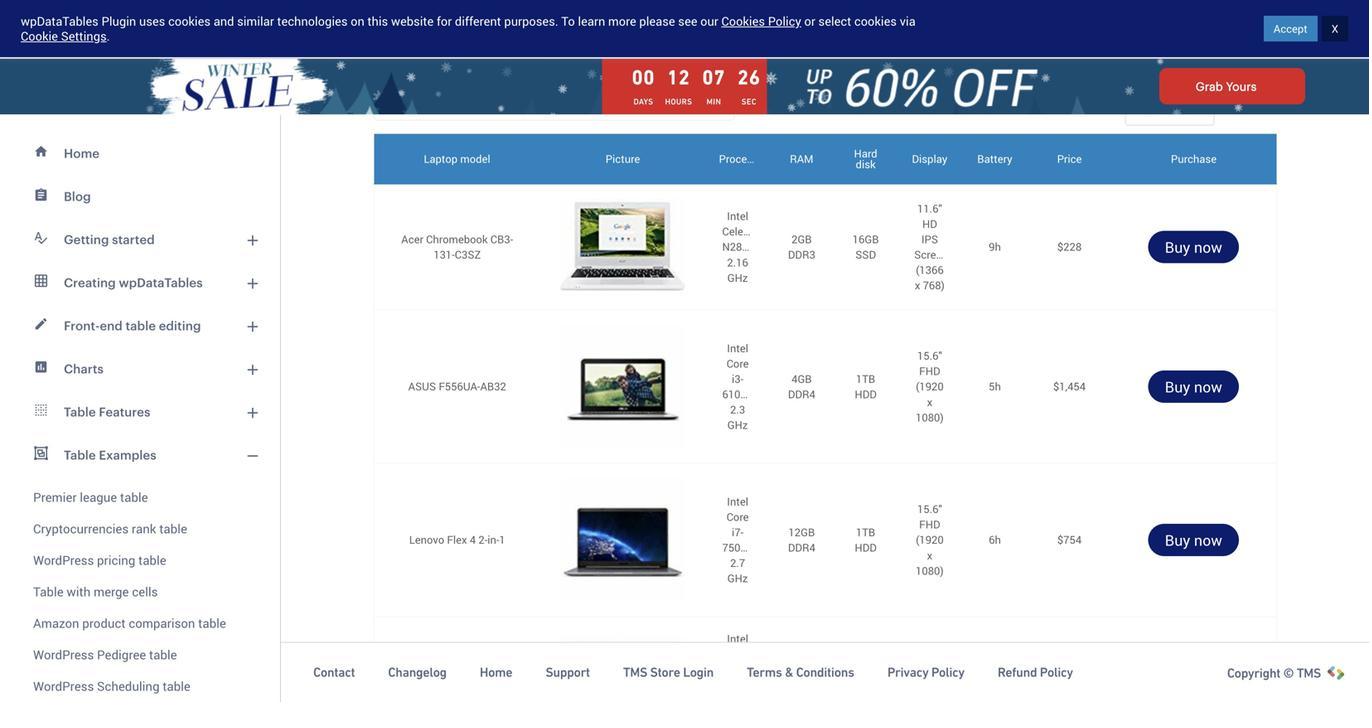 Task type: locate. For each thing, give the bounding box(es) containing it.
display: activate to sort column ascending element
[[898, 134, 962, 184]]

5h right 14.2" fhd (192
[[989, 677, 1001, 692]]

policy right 'refund'
[[1040, 665, 1073, 680]]

0 vertical spatial ddr4
[[788, 387, 816, 402]]

1 core from the top
[[727, 356, 749, 371]]

2 horizontal spatial policy
[[1040, 665, 1073, 680]]

5h
[[989, 379, 1001, 394], [989, 677, 1001, 692]]

2 1tb hdd from the top
[[855, 525, 877, 555]]

1 vertical spatial wordpress
[[33, 646, 94, 663]]

table down wordpress pedigree table link
[[163, 678, 191, 695]]

policy
[[768, 13, 801, 29], [932, 665, 965, 680], [1040, 665, 1073, 680]]

1 now from the top
[[1194, 237, 1223, 257]]

3 intel from the top
[[727, 494, 749, 509]]

1 intel from the top
[[727, 209, 749, 223]]

1tb for 12gb ddr4
[[856, 525, 876, 540]]

1 vertical spatial table
[[64, 448, 96, 462]]

1 vertical spatial 1080)
[[916, 563, 944, 578]]

wordpress inside wordpress pedigree table link
[[33, 646, 94, 663]]

2 1tb from the top
[[856, 525, 876, 540]]

0 vertical spatial fhd
[[919, 364, 941, 379]]

2 vertical spatial now
[[1194, 530, 1223, 550]]

table for pedigree
[[149, 646, 177, 663]]

core up i5-
[[727, 647, 749, 662]]

tms right ©
[[1297, 666, 1321, 681]]

1 vertical spatial buy now
[[1165, 377, 1223, 396]]

1tb right 12gb
[[856, 525, 876, 540]]

1 vertical spatial 15.6" fhd (1920 x 1080)
[[916, 502, 944, 578]]

wpdatatables left .
[[21, 13, 98, 29]]

core up i7-
[[727, 509, 749, 524]]

0 vertical spatial ghz
[[728, 270, 748, 285]]

1 vertical spatial fhd
[[919, 517, 941, 532]]

hdd right the 4gb ddr4
[[855, 387, 877, 402]]

tms
[[623, 665, 648, 680], [1297, 666, 1321, 681]]

wpdatatables up editing on the left top of the page
[[119, 275, 203, 290]]

picture: activate to sort column ascending element
[[540, 134, 706, 184]]

table right end
[[126, 318, 156, 333]]

accept
[[1274, 21, 1308, 36]]

2 vertical spatial buy now link
[[1149, 524, 1239, 556]]

buy for 754
[[1165, 530, 1191, 550]]

2 ghz from the top
[[728, 417, 748, 432]]

fhd for 4gb ddr4
[[919, 364, 941, 379]]

purchase: activate to sort column ascending element
[[1111, 134, 1277, 184]]

days
[[634, 97, 653, 107]]

wordpress down wordpress pedigree table
[[33, 678, 94, 695]]

core for i7-
[[727, 509, 749, 524]]

0 vertical spatial 1tb
[[856, 371, 876, 386]]

table for scheduling
[[163, 678, 191, 695]]

0 vertical spatial 15.6"
[[918, 348, 942, 363]]

ddr4 down 8gb
[[788, 685, 816, 700]]

1 vertical spatial home link
[[480, 664, 513, 681]]

price: activate to sort column ascending element
[[1028, 134, 1111, 184]]

privacy
[[888, 665, 929, 680]]

intel inside intel celeron n2840 2.16 ghz
[[727, 209, 749, 223]]

1 vertical spatial ddr4
[[788, 540, 816, 555]]

front-end table editing
[[64, 318, 201, 333]]

policy down 14.2"
[[932, 665, 965, 680]]

16gb ssd
[[853, 232, 879, 262]]

1 vertical spatial 1tb
[[856, 525, 876, 540]]

table for rank
[[159, 520, 187, 537]]

2 vertical spatial ddr4
[[788, 685, 816, 700]]

buy now for 754
[[1165, 530, 1223, 550]]

499
[[1064, 677, 1082, 692]]

buy now link
[[1149, 231, 1239, 263], [1149, 370, 1239, 403], [1149, 524, 1239, 556]]

asus for asus f556ua-ab32
[[408, 379, 436, 394]]

asus left f556ua-
[[408, 379, 436, 394]]

cookies left via
[[855, 13, 897, 29]]

1 5h from the top
[[989, 379, 1001, 394]]

home link left support
[[480, 664, 513, 681]]

1 vertical spatial core
[[727, 509, 749, 524]]

1 horizontal spatial wpdatatables
[[119, 275, 203, 290]]

1 hdd from the top
[[855, 387, 877, 402]]

2 hdd from the top
[[855, 540, 877, 555]]

1 fhd from the top
[[919, 364, 941, 379]]

cryptocurrencies
[[33, 520, 129, 537]]

3 ddr4 from the top
[[788, 685, 816, 700]]

0 vertical spatial x
[[915, 278, 920, 293]]

10
[[1137, 103, 1149, 118]]

2 vertical spatial ghz
[[728, 571, 748, 586]]

home left support
[[480, 665, 513, 680]]

1 buy now from the top
[[1165, 237, 1223, 257]]

store
[[650, 665, 680, 680]]

2 vertical spatial fhd
[[919, 662, 941, 677]]

table for league
[[120, 489, 148, 506]]

2 buy from the top
[[1165, 377, 1191, 396]]

ddr4 down 4gb at the right bottom
[[788, 387, 816, 402]]

buy
[[1165, 237, 1191, 257], [1165, 377, 1191, 396], [1165, 530, 1191, 550]]

table up cells
[[138, 552, 166, 569]]

blog link
[[10, 175, 270, 218]]

wpdatatables
[[21, 13, 98, 29], [119, 275, 203, 290]]

ram
[[790, 151, 814, 166]]

0 vertical spatial 1tb hdd
[[855, 371, 877, 402]]

intel inside intel core i5- 8250u (u
[[727, 631, 749, 646]]

15.6" fhd (1920 x 1080) for 6h
[[916, 502, 944, 578]]

table down charts
[[64, 405, 96, 419]]

intel up celeron
[[727, 209, 749, 223]]

5h for 14.2"
[[989, 677, 1001, 692]]

league
[[80, 489, 117, 506]]

1tb for 4gb ddr4
[[856, 371, 876, 386]]

3 wordpress from the top
[[33, 678, 94, 695]]

grab yours
[[1196, 80, 1257, 93]]

core inside "intel core i3- 6100u 2.3 ghz"
[[727, 356, 749, 371]]

lap4 150x150.jpg image
[[561, 478, 685, 602]]

(1920 for 5h
[[916, 379, 944, 394]]

0 vertical spatial wordpress
[[33, 552, 94, 569]]

uses
[[139, 13, 165, 29]]

login
[[683, 665, 714, 680]]

front-
[[64, 318, 100, 333]]

or
[[805, 13, 816, 29]]

2 buy now from the top
[[1165, 377, 1223, 396]]

on
[[351, 13, 365, 29]]

core up i3-
[[727, 356, 749, 371]]

core for i3-
[[727, 356, 749, 371]]

1
[[499, 532, 505, 547]]

core inside intel core i5- 8250u (u
[[727, 647, 749, 662]]

grab
[[1196, 80, 1223, 93]]

1 vertical spatial ghz
[[728, 417, 748, 432]]

intel up i7-
[[727, 494, 749, 509]]

1 ddr4 from the top
[[788, 387, 816, 402]]

.
[[107, 28, 110, 44]]

table down comparison
[[149, 646, 177, 663]]

ghz inside intel core i7- 7500u 2.7 ghz
[[728, 571, 748, 586]]

0 vertical spatial buy now link
[[1149, 231, 1239, 263]]

ghz down 2.7
[[728, 571, 748, 586]]

1 1tb from the top
[[856, 371, 876, 386]]

asus f556ua-ab32
[[408, 379, 506, 394]]

0 horizontal spatial wpdatatables
[[21, 13, 98, 29]]

0 vertical spatial (1920
[[916, 379, 944, 394]]

9h
[[989, 239, 1001, 254]]

ips
[[922, 232, 938, 247]]

7500u
[[722, 540, 754, 555]]

1tb hdd right 12gb ddr4
[[855, 525, 877, 555]]

ghz down 2.16
[[728, 270, 748, 285]]

2 intel from the top
[[727, 341, 749, 355]]

conditions
[[796, 665, 854, 680]]

1tb
[[856, 371, 876, 386], [856, 525, 876, 540]]

table for table features
[[64, 405, 96, 419]]

1 ghz from the top
[[728, 270, 748, 285]]

getting
[[64, 232, 109, 247]]

1 horizontal spatial tms
[[1297, 666, 1321, 681]]

policy for refund policy
[[1040, 665, 1073, 680]]

website
[[391, 13, 434, 29]]

price
[[1057, 151, 1082, 166]]

1 vertical spatial buy now link
[[1149, 370, 1239, 403]]

ddr4 down 12gb
[[788, 540, 816, 555]]

intel inside intel core i7- 7500u 2.7 ghz
[[727, 494, 749, 509]]

asus left vivobook
[[419, 677, 447, 692]]

4gb
[[792, 371, 812, 386]]

cryptocurrencies rank table link
[[10, 513, 270, 545]]

0 vertical spatial 15.6" fhd (1920 x 1080)
[[916, 348, 944, 425]]

1 vertical spatial home
[[480, 665, 513, 680]]

policy left or
[[768, 13, 801, 29]]

screen
[[915, 247, 948, 262]]

2 vertical spatial x
[[927, 548, 933, 563]]

1 vertical spatial hdd
[[855, 540, 877, 555]]

2 15.6" fhd (1920 x 1080) from the top
[[916, 502, 944, 578]]

lap2 150x150.jpg image
[[561, 325, 685, 449]]

1 cookies from the left
[[168, 13, 211, 29]]

3 core from the top
[[727, 647, 749, 662]]

laptop
[[424, 151, 458, 166]]

0 vertical spatial 5h
[[989, 379, 1001, 394]]

intel
[[727, 209, 749, 223], [727, 341, 749, 355], [727, 494, 749, 509], [727, 631, 749, 646]]

table up premier league table
[[64, 448, 96, 462]]

intel core i5- 8250u (u
[[722, 631, 754, 702]]

intel for intel core i3- 6100u 2.3 ghz
[[727, 341, 749, 355]]

core inside intel core i7- 7500u 2.7 ghz
[[727, 509, 749, 524]]

1 vertical spatial now
[[1194, 377, 1223, 396]]

2 1080) from the top
[[916, 563, 944, 578]]

get started link
[[1199, 9, 1353, 49]]

fhd for 8gb ddr4
[[919, 662, 941, 677]]

0 horizontal spatial tms
[[623, 665, 648, 680]]

1 vertical spatial 1tb hdd
[[855, 525, 877, 555]]

ddr4 for 12gb
[[788, 540, 816, 555]]

0 vertical spatial hdd
[[855, 387, 877, 402]]

ghz inside "intel core i3- 6100u 2.3 ghz"
[[728, 417, 748, 432]]

3 buy now link from the top
[[1149, 524, 1239, 556]]

3 fhd from the top
[[919, 662, 941, 677]]

buy now for 1,454
[[1165, 377, 1223, 396]]

table with merge cells link
[[10, 576, 270, 608]]

table features
[[64, 405, 150, 419]]

yours
[[1226, 80, 1257, 93]]

tms store login link
[[623, 664, 714, 681]]

grab yours link
[[1160, 68, 1305, 104]]

core for i5-
[[727, 647, 749, 662]]

3 ghz from the top
[[728, 571, 748, 586]]

hdd for 12gb ddr4
[[855, 540, 877, 555]]

0 vertical spatial buy
[[1165, 237, 1191, 257]]

2 ddr4 from the top
[[788, 540, 816, 555]]

1 1tb hdd from the top
[[855, 371, 877, 402]]

0 vertical spatial core
[[727, 356, 749, 371]]

laptop model
[[424, 151, 490, 166]]

model
[[460, 151, 490, 166]]

5h left 1,454
[[989, 379, 1001, 394]]

ab32
[[480, 379, 506, 394]]

creating wpdatatables link
[[10, 261, 270, 304]]

amazon
[[33, 615, 79, 632]]

buy now for 228
[[1165, 237, 1223, 257]]

3 buy now from the top
[[1165, 530, 1223, 550]]

lap1 150x117.jpg image
[[561, 199, 685, 296]]

1 (1920 from the top
[[916, 379, 944, 394]]

0 vertical spatial buy now
[[1165, 237, 1223, 257]]

ddr4
[[788, 387, 816, 402], [788, 540, 816, 555], [788, 685, 816, 700]]

this
[[368, 13, 388, 29]]

hdd
[[855, 387, 877, 402], [855, 540, 877, 555]]

fhd
[[919, 364, 941, 379], [919, 517, 941, 532], [919, 662, 941, 677]]

1 horizontal spatial cookies
[[855, 13, 897, 29]]

table up cryptocurrencies rank table link
[[120, 489, 148, 506]]

2 fhd from the top
[[919, 517, 941, 532]]

lenovo flex 4 2-in-1
[[409, 532, 505, 547]]

ddr3
[[788, 247, 816, 262]]

similar
[[237, 13, 274, 29]]

asus
[[408, 379, 436, 394], [419, 677, 447, 692]]

1 vertical spatial buy
[[1165, 377, 1191, 396]]

1 buy now link from the top
[[1149, 231, 1239, 263]]

n2840
[[722, 239, 754, 254]]

2 now from the top
[[1194, 377, 1223, 396]]

1 15.6" fhd (1920 x 1080) from the top
[[916, 348, 944, 425]]

1 vertical spatial 5h
[[989, 677, 1001, 692]]

2 buy now link from the top
[[1149, 370, 1239, 403]]

1 vertical spatial 15.6"
[[918, 502, 942, 516]]

hdd right 12gb ddr4
[[855, 540, 877, 555]]

cookies policy link
[[722, 13, 801, 29]]

intel celeron n2840 2.16 ghz
[[722, 209, 759, 285]]

4 intel from the top
[[727, 631, 749, 646]]

1tb hdd for 12gb
[[855, 525, 877, 555]]

wordpress up with
[[33, 552, 94, 569]]

wordpress inside the wordpress scheduling table link
[[33, 678, 94, 695]]

15.6" for 6h
[[918, 502, 942, 516]]

1 vertical spatial (1920
[[916, 532, 944, 547]]

1 horizontal spatial policy
[[932, 665, 965, 680]]

fhd inside 14.2" fhd (192
[[919, 662, 941, 677]]

home link up blog
[[10, 132, 270, 175]]

table right rank
[[159, 520, 187, 537]]

support
[[546, 665, 590, 680]]

wordpress inside wordpress pricing table link
[[33, 552, 94, 569]]

0 vertical spatial wpdatatables
[[21, 13, 98, 29]]

14.2" fhd (192
[[916, 647, 944, 702]]

0 vertical spatial table
[[64, 405, 96, 419]]

2 vertical spatial table
[[33, 583, 64, 600]]

ghz down 2.3
[[728, 417, 748, 432]]

table left with
[[33, 583, 64, 600]]

tms left store at the left bottom
[[623, 665, 648, 680]]

lap3 150x120.jpg image
[[561, 635, 685, 702]]

ghz for intel core i7- 7500u 2.7 ghz
[[728, 571, 748, 586]]

2.3
[[730, 402, 745, 417]]

0 vertical spatial now
[[1194, 237, 1223, 257]]

1 vertical spatial x
[[927, 394, 933, 409]]

1tb right 4gb at the right bottom
[[856, 371, 876, 386]]

1 wordpress from the top
[[33, 552, 94, 569]]

15.6" fhd (1920 x 1080) for 5h
[[916, 348, 944, 425]]

2 core from the top
[[727, 509, 749, 524]]

0 horizontal spatial home link
[[10, 132, 270, 175]]

2 wordpress from the top
[[33, 646, 94, 663]]

2 5h from the top
[[989, 677, 1001, 692]]

0 vertical spatial 1080)
[[916, 410, 944, 425]]

ddr4 for 8gb
[[788, 685, 816, 700]]

intel inside "intel core i3- 6100u 2.3 ghz"
[[727, 341, 749, 355]]

2 vertical spatial buy
[[1165, 530, 1191, 550]]

Search form search field
[[349, 17, 904, 40]]

terms & conditions
[[747, 665, 854, 680]]

0 vertical spatial asus
[[408, 379, 436, 394]]

table for end
[[126, 318, 156, 333]]

2 15.6" from the top
[[918, 502, 942, 516]]

2 (1920 from the top
[[916, 532, 944, 547]]

technologies
[[277, 13, 348, 29]]

0 vertical spatial home
[[64, 146, 100, 160]]

3 now from the top
[[1194, 530, 1223, 550]]

intel up i5-
[[727, 631, 749, 646]]

intel up i3-
[[727, 341, 749, 355]]

2 vertical spatial buy now
[[1165, 530, 1223, 550]]

1 15.6" from the top
[[918, 348, 942, 363]]

laptop model: activate to sort column ascending element
[[374, 134, 540, 184]]

1 vertical spatial asus
[[419, 677, 447, 692]]

x for 6h
[[927, 548, 933, 563]]

0 horizontal spatial cookies
[[168, 13, 211, 29]]

0 horizontal spatial policy
[[768, 13, 801, 29]]

hdd for 4gb ddr4
[[855, 387, 877, 402]]

1tb hdd right the 4gb ddr4
[[855, 371, 877, 402]]

with
[[67, 583, 91, 600]]

2 vertical spatial wordpress
[[33, 678, 94, 695]]

4
[[470, 532, 476, 547]]

wpdatatables - tables and charts manager wordpress plugin image
[[17, 14, 175, 44]]

3 buy from the top
[[1165, 530, 1191, 550]]

1 buy from the top
[[1165, 237, 1191, 257]]

wordpress down amazon
[[33, 646, 94, 663]]

home up blog
[[64, 146, 100, 160]]

0 horizontal spatial home
[[64, 146, 100, 160]]

charts
[[64, 361, 104, 376]]

1tb hdd
[[855, 371, 877, 402], [855, 525, 877, 555]]

wordpress for wordpress pedigree table
[[33, 646, 94, 663]]

1 1080) from the top
[[916, 410, 944, 425]]

picture
[[606, 151, 640, 166]]

2 vertical spatial core
[[727, 647, 749, 662]]

wordpress
[[33, 552, 94, 569], [33, 646, 94, 663], [33, 678, 94, 695]]

12
[[667, 66, 690, 89]]

cookies left and
[[168, 13, 211, 29]]

f556ua-
[[439, 379, 480, 394]]



Task type: describe. For each thing, give the bounding box(es) containing it.
contact link
[[313, 664, 355, 681]]

intel for intel core i7- 7500u 2.7 ghz
[[727, 494, 749, 509]]

contact
[[313, 665, 355, 680]]

terms
[[747, 665, 782, 680]]

sec
[[742, 97, 757, 107]]

ddr4 for 4gb
[[788, 387, 816, 402]]

i3-
[[732, 371, 744, 386]]

wpdatatables inside wpdatatables plugin uses cookies and similar technologies on this website for different purposes. to learn more please see our cookies policy or select cookies via cookie settings .
[[21, 13, 98, 29]]

2-
[[479, 532, 488, 547]]

now for 228
[[1194, 237, 1223, 257]]

table features link
[[10, 390, 270, 434]]

table for table with merge cells
[[33, 583, 64, 600]]

table for table examples
[[64, 448, 96, 462]]

0 vertical spatial home link
[[10, 132, 270, 175]]

wordpress pricing table link
[[10, 545, 270, 576]]

x button
[[1322, 16, 1349, 41]]

display
[[912, 151, 948, 166]]

wordpress scheduling table link
[[10, 671, 270, 702]]

refund
[[998, 665, 1037, 680]]

wordpress scheduling table
[[33, 678, 191, 695]]

print button
[[492, 54, 567, 87]]

creating
[[64, 275, 116, 290]]

hard disk: activate to sort column ascending element
[[834, 134, 898, 184]]

hours
[[665, 97, 692, 107]]

acer chromebook cb3- 131-c3sz
[[401, 232, 513, 262]]

(1920 for 6h
[[916, 532, 944, 547]]

cells
[[132, 583, 158, 600]]

for
[[437, 13, 452, 29]]

buy now link for 754
[[1149, 524, 1239, 556]]

131-
[[434, 247, 455, 262]]

buy for 1,454
[[1165, 377, 1191, 396]]

wordpress for wordpress pricing table
[[33, 552, 94, 569]]

00
[[632, 66, 655, 89]]

copyright
[[1227, 666, 1281, 681]]

2gb
[[792, 232, 812, 247]]

premier league table link
[[10, 477, 270, 513]]

buy now link for 1,454
[[1149, 370, 1239, 403]]

intel core i3- 6100u 2.3 ghz
[[722, 341, 754, 432]]

ram: activate to sort column ascending element
[[770, 134, 834, 184]]

support link
[[546, 664, 590, 681]]

1 horizontal spatial home
[[480, 665, 513, 680]]

columns button
[[374, 54, 482, 87]]

started
[[112, 232, 155, 247]]

i7-
[[732, 525, 744, 540]]

lenovo
[[409, 532, 444, 547]]

amazon product comparison table
[[33, 615, 226, 632]]

more
[[608, 13, 636, 29]]

cb3-
[[491, 232, 513, 247]]

battery: activate to sort column ascending element
[[962, 134, 1028, 184]]

228
[[1064, 239, 1082, 254]]

11.6" hd ips screen (1366 x 768)
[[915, 201, 948, 293]]

asus for asus vivobook
[[419, 677, 447, 692]]

cookies
[[722, 13, 765, 29]]

5h for 15.6"
[[989, 379, 1001, 394]]

4gb ddr4
[[788, 371, 816, 402]]

8250u
[[722, 677, 754, 692]]

ssd
[[856, 247, 876, 262]]

buy now link for 228
[[1149, 231, 1239, 263]]

now for 1,454
[[1194, 377, 1223, 396]]

10 button
[[1137, 97, 1203, 125]]

min
[[707, 97, 721, 107]]

intel for intel celeron n2840 2.16 ghz
[[727, 209, 749, 223]]

policy inside wpdatatables plugin uses cookies and similar technologies on this website for different purposes. to learn more please see our cookies policy or select cookies via cookie settings .
[[768, 13, 801, 29]]

(1366
[[916, 262, 944, 277]]

8gb ddr4
[[788, 670, 816, 700]]

26
[[738, 66, 761, 89]]

entries
[[1228, 102, 1264, 117]]

please
[[639, 13, 675, 29]]

16gb
[[853, 232, 879, 247]]

6100u
[[722, 387, 754, 402]]

policy for privacy policy
[[932, 665, 965, 680]]

get started
[[1246, 21, 1306, 37]]

wordpress for wordpress scheduling table
[[33, 678, 94, 695]]

07
[[703, 66, 726, 89]]

product
[[82, 615, 126, 632]]

tms store login
[[623, 665, 714, 680]]

show
[[1082, 102, 1112, 117]]

front-end table editing link
[[10, 304, 270, 347]]

battery
[[978, 151, 1013, 166]]

1 horizontal spatial home link
[[480, 664, 513, 681]]

comparison
[[129, 615, 195, 632]]

15.6" for 5h
[[918, 348, 942, 363]]

processor: activate to sort column ascending element
[[706, 134, 770, 184]]

fhd for 12gb ddr4
[[919, 517, 941, 532]]

wordpress pedigree table
[[33, 646, 177, 663]]

ghz for intel core i3- 6100u 2.3 ghz
[[728, 417, 748, 432]]

intel for intel core i5- 8250u (u
[[727, 631, 749, 646]]

privacy policy link
[[888, 664, 965, 681]]

celeron
[[722, 224, 759, 239]]

1080) for 6h
[[916, 563, 944, 578]]

11.6"
[[918, 201, 942, 216]]

premier league table
[[33, 489, 148, 506]]

print
[[526, 63, 552, 79]]

rank
[[132, 520, 156, 537]]

table for pricing
[[138, 552, 166, 569]]

1 vertical spatial wpdatatables
[[119, 275, 203, 290]]

x inside 11.6" hd ips screen (1366 x 768)
[[915, 278, 920, 293]]

refund policy link
[[998, 664, 1073, 681]]

pricing
[[97, 552, 135, 569]]

buy for 228
[[1165, 237, 1191, 257]]

and
[[214, 13, 234, 29]]

now for 754
[[1194, 530, 1223, 550]]

purchase
[[1171, 151, 1217, 166]]

table right comparison
[[198, 615, 226, 632]]

table examples
[[64, 448, 156, 462]]

2 cookies from the left
[[855, 13, 897, 29]]

x for 5h
[[927, 394, 933, 409]]

1080) for 5h
[[916, 410, 944, 425]]

see
[[678, 13, 698, 29]]

end
[[100, 318, 123, 333]]

2.16
[[727, 255, 748, 270]]

1tb hdd for 4gb
[[855, 371, 877, 402]]

ghz inside intel celeron n2840 2.16 ghz
[[728, 270, 748, 285]]



Task type: vqa. For each thing, say whether or not it's contained in the screenshot.
00
yes



